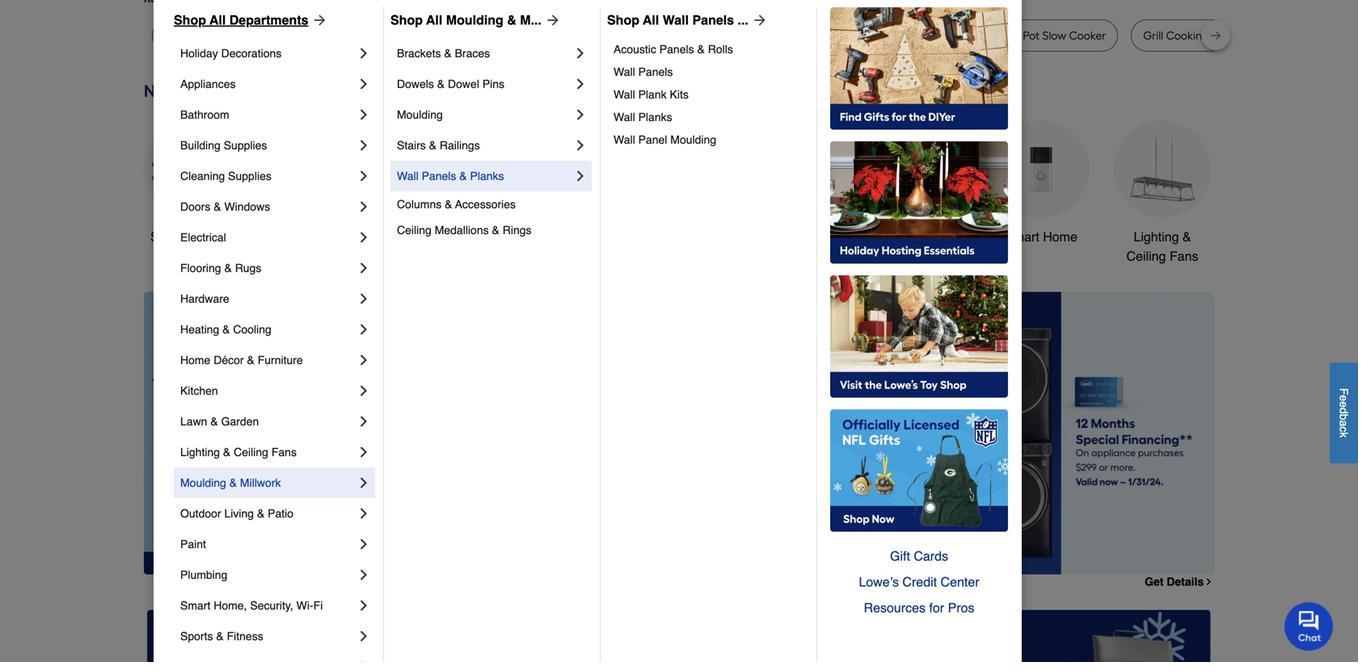 Task type: vqa. For each thing, say whether or not it's contained in the screenshot.
Bathroom chevron right image
yes



Task type: describe. For each thing, give the bounding box(es) containing it.
resources for pros
[[864, 601, 975, 616]]

d
[[1338, 408, 1350, 414]]

0 horizontal spatial bathroom link
[[180, 99, 356, 130]]

& inside "link"
[[222, 323, 230, 336]]

windows
[[224, 200, 270, 213]]

rolls
[[708, 43, 733, 56]]

wall for wall plank kits
[[614, 88, 635, 101]]

1 vertical spatial home
[[180, 354, 210, 367]]

crock pot slow cooker
[[990, 29, 1106, 42]]

m...
[[520, 13, 542, 27]]

smart home, security, wi-fi link
[[180, 591, 356, 622]]

brackets
[[397, 47, 441, 60]]

1 horizontal spatial lighting & ceiling fans link
[[1114, 121, 1211, 266]]

1 slow from the left
[[164, 29, 188, 42]]

panels for wall panels & planks
[[422, 170, 456, 183]]

get details
[[1145, 576, 1204, 589]]

cleaning supplies
[[180, 170, 272, 183]]

gift cards link
[[830, 544, 1008, 570]]

chevron right image for smart home, security, wi-fi
[[356, 598, 372, 614]]

c
[[1338, 427, 1350, 433]]

2 slow from the left
[[383, 29, 407, 42]]

2 cooker from the left
[[409, 29, 446, 42]]

1 vertical spatial planks
[[470, 170, 504, 183]]

patio
[[268, 508, 294, 521]]

moulding up outdoor living & patio
[[180, 477, 226, 490]]

microwave countertop
[[483, 29, 601, 42]]

visit the lowe's toy shop. image
[[830, 276, 1008, 399]]

pot for crock pot
[[298, 29, 315, 42]]

christmas decorations link
[[508, 121, 605, 266]]

1 cooker from the left
[[191, 29, 228, 42]]

appliances link
[[180, 69, 356, 99]]

supplies for building supplies
[[224, 139, 267, 152]]

fi
[[313, 600, 323, 613]]

shop all deals
[[150, 230, 234, 245]]

shop for shop all wall panels ...
[[607, 13, 639, 27]]

electrical link
[[180, 222, 356, 253]]

scroll to item #5 image
[[899, 546, 937, 552]]

2 vertical spatial ceiling
[[234, 446, 268, 459]]

1 vertical spatial lighting
[[180, 446, 220, 459]]

arrow right image for shop all wall panels ...
[[748, 12, 768, 28]]

chevron right image for plumbing
[[356, 567, 372, 584]]

smart for smart home, security, wi-fi
[[180, 600, 210, 613]]

0 vertical spatial lighting
[[1134, 230, 1179, 245]]

sports & fitness
[[180, 631, 263, 643]]

plumbing link
[[180, 560, 356, 591]]

0 vertical spatial ceiling
[[397, 224, 432, 237]]

chevron right image for bathroom
[[356, 107, 372, 123]]

pros
[[948, 601, 975, 616]]

for
[[929, 601, 944, 616]]

acoustic
[[614, 43, 656, 56]]

stairs
[[397, 139, 426, 152]]

chevron right image for stairs & railings
[[572, 137, 589, 154]]

shop all departments
[[174, 13, 308, 27]]

cleaning
[[180, 170, 225, 183]]

braces
[[455, 47, 490, 60]]

arrow right image for shop all departments
[[308, 12, 328, 28]]

wall inside "shop all wall panels ..." link
[[663, 13, 689, 27]]

ceiling medallions & rings link
[[397, 217, 589, 243]]

f
[[1338, 389, 1350, 396]]

moulding & millwork
[[180, 477, 281, 490]]

find gifts for the diyer. image
[[830, 7, 1008, 130]]

shop for shop all departments
[[174, 13, 206, 27]]

slow cooker
[[164, 29, 228, 42]]

lowe's credit center
[[859, 575, 979, 590]]

crock pot cooking pot
[[746, 29, 861, 42]]

plumbing
[[180, 569, 227, 582]]

railings
[[440, 139, 480, 152]]

fitness
[[227, 631, 263, 643]]

chevron right image inside get details link
[[1204, 577, 1214, 587]]

chevron right image for cleaning
[[356, 168, 372, 184]]

all for departments
[[209, 13, 226, 27]]

0 vertical spatial fans
[[1170, 249, 1198, 264]]

building supplies
[[180, 139, 267, 152]]

credit
[[903, 575, 937, 590]]

chevron right image for outdoor
[[356, 506, 372, 522]]

lowe's
[[859, 575, 899, 590]]

b
[[1338, 414, 1350, 421]]

supplies for cleaning supplies
[[228, 170, 272, 183]]

wall panels
[[614, 65, 673, 78]]

a
[[1338, 421, 1350, 427]]

chevron right image for wall panels & planks
[[572, 168, 589, 184]]

shop all deals link
[[144, 121, 241, 247]]

furniture
[[258, 354, 303, 367]]

get
[[1145, 576, 1164, 589]]

outdoor for outdoor tools & equipment
[[752, 230, 799, 245]]

grill
[[1143, 29, 1163, 42]]

1 horizontal spatial bathroom link
[[871, 121, 968, 247]]

food warmer
[[639, 29, 709, 42]]

0 vertical spatial lighting & ceiling fans
[[1127, 230, 1198, 264]]

home décor & furniture
[[180, 354, 303, 367]]

chevron right image for flooring
[[356, 260, 372, 276]]

all for deals
[[184, 230, 198, 245]]

triple
[[352, 29, 380, 42]]

heating & cooling
[[180, 323, 272, 336]]

1 cooking from the left
[[798, 29, 842, 42]]

resources for pros link
[[830, 596, 1008, 622]]

smart home link
[[993, 121, 1090, 247]]

shop all moulding & m... link
[[390, 11, 561, 30]]

wi-
[[296, 600, 313, 613]]

wall panels link
[[614, 61, 805, 83]]

shop all wall panels ...
[[607, 13, 748, 27]]

chevron right image for moulding & millwork
[[356, 475, 372, 492]]

panels up acoustic panels & rolls link
[[692, 13, 734, 27]]

cooling
[[233, 323, 272, 336]]

columns
[[397, 198, 442, 211]]

chevron right image for holiday
[[356, 45, 372, 61]]

instant
[[898, 29, 933, 42]]

shop all departments link
[[174, 11, 328, 30]]

moulding inside "link"
[[397, 108, 443, 121]]

decorations for holiday
[[221, 47, 282, 60]]

warmer
[[667, 29, 709, 42]]

outdoor living & patio
[[180, 508, 294, 521]]

rings
[[503, 224, 532, 237]]

panels for wall panels
[[638, 65, 673, 78]]

medallions
[[435, 224, 489, 237]]

holiday hosting essentials. image
[[830, 141, 1008, 264]]

lawn
[[180, 416, 207, 428]]

accessories
[[455, 198, 516, 211]]

lowe's credit center link
[[830, 570, 1008, 596]]

stairs & railings link
[[397, 130, 572, 161]]

chevron right image for electrical
[[356, 230, 372, 246]]

holiday
[[180, 47, 218, 60]]

1 e from the top
[[1338, 396, 1350, 402]]

chevron right image for doors
[[356, 199, 372, 215]]

heating & cooling link
[[180, 314, 356, 345]]

plank
[[638, 88, 667, 101]]

moulding up braces
[[446, 13, 503, 27]]

all for moulding
[[426, 13, 442, 27]]

1 horizontal spatial bathroom
[[892, 230, 948, 245]]

pot for crock pot cooking pot
[[779, 29, 796, 42]]

shop for shop all moulding & m...
[[390, 13, 423, 27]]

acoustic panels & rolls link
[[614, 38, 805, 61]]

chevron right image for lighting
[[356, 445, 372, 461]]

flooring & rugs
[[180, 262, 261, 275]]

chevron right image for brackets & braces
[[572, 45, 589, 61]]

get details link
[[1145, 576, 1214, 589]]



Task type: locate. For each thing, give the bounding box(es) containing it.
arrow right image for shop all moulding & m...
[[542, 12, 561, 28]]

scroll to item #2 image
[[782, 546, 821, 552]]

1 horizontal spatial decorations
[[522, 249, 591, 264]]

dowels & dowel pins
[[397, 78, 504, 91]]

arrow right image
[[308, 12, 328, 28], [542, 12, 561, 28], [748, 12, 768, 28], [1184, 434, 1200, 450]]

crock for crock pot cooking pot
[[746, 29, 776, 42]]

wall inside the 'wall panels & planks' link
[[397, 170, 419, 183]]

cooker left grill
[[1069, 29, 1106, 42]]

supplies inside 'link'
[[224, 139, 267, 152]]

0 horizontal spatial lighting & ceiling fans
[[180, 446, 297, 459]]

planks up accessories
[[470, 170, 504, 183]]

wall up food warmer on the top of the page
[[663, 13, 689, 27]]

rack
[[1306, 29, 1331, 42]]

2 crock from the left
[[746, 29, 776, 42]]

1 horizontal spatial crock
[[746, 29, 776, 42]]

scroll to item #4 image
[[860, 546, 899, 552]]

all right shop
[[184, 230, 198, 245]]

...
[[738, 13, 748, 27]]

smart
[[1005, 230, 1039, 245], [180, 600, 210, 613]]

0 horizontal spatial tools
[[420, 230, 450, 245]]

panels down the stairs & railings on the left
[[422, 170, 456, 183]]

cooker up brackets
[[409, 29, 446, 42]]

countertop
[[542, 29, 601, 42]]

tools inside 'link'
[[420, 230, 450, 245]]

paint
[[180, 538, 206, 551]]

all up food
[[643, 13, 659, 27]]

chevron right image for paint
[[356, 537, 372, 553]]

smart home, security, wi-fi
[[180, 600, 323, 613]]

1 horizontal spatial smart
[[1005, 230, 1039, 245]]

moulding
[[446, 13, 503, 27], [397, 108, 443, 121], [670, 133, 716, 146], [180, 477, 226, 490]]

brackets & braces
[[397, 47, 490, 60]]

pot for instant pot
[[936, 29, 953, 42]]

microwave
[[483, 29, 539, 42]]

wall inside the wall panel moulding link
[[614, 133, 635, 146]]

2 horizontal spatial ceiling
[[1127, 249, 1166, 264]]

all
[[209, 13, 226, 27], [426, 13, 442, 27], [643, 13, 659, 27], [184, 230, 198, 245]]

dowels & dowel pins link
[[397, 69, 572, 99]]

moulding link
[[397, 99, 572, 130]]

food
[[639, 29, 664, 42]]

2 e from the top
[[1338, 402, 1350, 408]]

officially licensed n f l gifts. shop now. image
[[830, 410, 1008, 533]]

0 vertical spatial outdoor
[[752, 230, 799, 245]]

1 horizontal spatial cooking
[[1166, 29, 1209, 42]]

wall for wall panels & planks
[[397, 170, 419, 183]]

5 pot from the left
[[1023, 29, 1040, 42]]

2 horizontal spatial slow
[[1042, 29, 1066, 42]]

0 horizontal spatial ceiling
[[234, 446, 268, 459]]

1 horizontal spatial lighting
[[1134, 230, 1179, 245]]

millwork
[[240, 477, 281, 490]]

instant pot
[[898, 29, 953, 42]]

arrow right image inside shop all departments link
[[308, 12, 328, 28]]

3 cooker from the left
[[1069, 29, 1106, 42]]

chevron right image
[[356, 45, 372, 61], [356, 76, 372, 92], [572, 76, 589, 92], [356, 137, 372, 154], [356, 168, 372, 184], [356, 199, 372, 215], [356, 260, 372, 276], [356, 322, 372, 338], [356, 352, 372, 369], [356, 383, 372, 399], [356, 414, 372, 430], [356, 445, 372, 461], [356, 506, 372, 522], [1204, 577, 1214, 587], [356, 629, 372, 645], [356, 660, 372, 663]]

4 pot from the left
[[936, 29, 953, 42]]

crock for crock pot
[[265, 29, 295, 42]]

1 tools from the left
[[420, 230, 450, 245]]

shop all moulding & m...
[[390, 13, 542, 27]]

wall inside wall panels link
[[614, 65, 635, 78]]

outdoor up equipment
[[752, 230, 799, 245]]

3 shop from the left
[[607, 13, 639, 27]]

triple slow cooker
[[352, 29, 446, 42]]

home,
[[214, 600, 247, 613]]

wall down acoustic
[[614, 65, 635, 78]]

tools
[[420, 230, 450, 245], [803, 230, 833, 245]]

wall for wall planks
[[614, 111, 635, 124]]

&
[[507, 13, 516, 27], [1244, 29, 1252, 42], [697, 43, 705, 56], [444, 47, 452, 60], [437, 78, 445, 91], [429, 139, 437, 152], [459, 170, 467, 183], [445, 198, 452, 211], [214, 200, 221, 213], [492, 224, 499, 237], [836, 230, 845, 245], [1183, 230, 1191, 245], [224, 262, 232, 275], [222, 323, 230, 336], [247, 354, 254, 367], [210, 416, 218, 428], [223, 446, 231, 459], [229, 477, 237, 490], [257, 508, 265, 521], [216, 631, 224, 643]]

1 vertical spatial supplies
[[228, 170, 272, 183]]

0 vertical spatial home
[[1043, 230, 1078, 245]]

kits
[[670, 88, 689, 101]]

shop inside shop all moulding & m... link
[[390, 13, 423, 27]]

1 crock from the left
[[265, 29, 295, 42]]

shop up 'triple slow cooker'
[[390, 13, 423, 27]]

outdoor up paint
[[180, 508, 221, 521]]

2 pot from the left
[[779, 29, 796, 42]]

recommended searches for you heading
[[144, 0, 1214, 6]]

up to 30 percent off select grills and accessories. image
[[874, 611, 1211, 663]]

up to 35 percent off select small appliances. image
[[510, 611, 848, 663]]

wall for wall panels
[[614, 65, 635, 78]]

1 vertical spatial fans
[[271, 446, 297, 459]]

e
[[1338, 396, 1350, 402], [1338, 402, 1350, 408]]

garden
[[221, 416, 259, 428]]

2 horizontal spatial crock
[[990, 29, 1020, 42]]

up to 30 percent off select major appliances. plus, save up to an extra $750 on major appliances. image
[[431, 292, 1214, 575]]

1 vertical spatial decorations
[[522, 249, 591, 264]]

& inside outdoor tools & equipment
[[836, 230, 845, 245]]

pins
[[482, 78, 504, 91]]

wall panel moulding link
[[614, 129, 805, 151]]

1 vertical spatial outdoor
[[180, 508, 221, 521]]

wall for wall panel moulding
[[614, 133, 635, 146]]

k
[[1338, 433, 1350, 438]]

1 horizontal spatial cooker
[[409, 29, 446, 42]]

cooker up holiday at the top of page
[[191, 29, 228, 42]]

3 pot from the left
[[844, 29, 861, 42]]

crock right instant pot
[[990, 29, 1020, 42]]

kitchen link
[[180, 376, 356, 407]]

tools down columns at top left
[[420, 230, 450, 245]]

all up slow cooker
[[209, 13, 226, 27]]

0 vertical spatial smart
[[1005, 230, 1039, 245]]

ceiling medallions & rings
[[397, 224, 532, 237]]

all up brackets & braces
[[426, 13, 442, 27]]

crock down departments
[[265, 29, 295, 42]]

new deals every day during 25 days of deals image
[[144, 78, 1214, 105]]

0 horizontal spatial home
[[180, 354, 210, 367]]

chevron right image for heating
[[356, 322, 372, 338]]

1 vertical spatial bathroom
[[892, 230, 948, 245]]

decorations down shop all departments link
[[221, 47, 282, 60]]

decorations down christmas
[[522, 249, 591, 264]]

outdoor tools & equipment
[[752, 230, 845, 264]]

1 horizontal spatial ceiling
[[397, 224, 432, 237]]

grate
[[1212, 29, 1241, 42]]

2 cooking from the left
[[1166, 29, 1209, 42]]

0 horizontal spatial smart
[[180, 600, 210, 613]]

smart inside smart home link
[[1005, 230, 1039, 245]]

smart home
[[1005, 230, 1078, 245]]

ceiling
[[397, 224, 432, 237], [1127, 249, 1166, 264], [234, 446, 268, 459]]

crock for crock pot slow cooker
[[990, 29, 1020, 42]]

panels for acoustic panels & rolls
[[659, 43, 694, 56]]

sports
[[180, 631, 213, 643]]

stairs & railings
[[397, 139, 480, 152]]

doors & windows link
[[180, 192, 356, 222]]

panels up plank
[[638, 65, 673, 78]]

decorations
[[221, 47, 282, 60], [522, 249, 591, 264]]

wall panels & planks link
[[397, 161, 572, 192]]

lighting & ceiling fans
[[1127, 230, 1198, 264], [180, 446, 297, 459]]

cooker
[[191, 29, 228, 42], [409, 29, 446, 42], [1069, 29, 1106, 42]]

moulding & millwork link
[[180, 468, 356, 499]]

wall panel moulding
[[614, 133, 716, 146]]

lighting & ceiling fans link
[[1114, 121, 1211, 266], [180, 437, 356, 468]]

panel
[[638, 133, 667, 146]]

décor
[[214, 354, 244, 367]]

cleaning supplies link
[[180, 161, 356, 192]]

f e e d b a c k button
[[1330, 363, 1358, 464]]

3 crock from the left
[[990, 29, 1020, 42]]

1 shop from the left
[[174, 13, 206, 27]]

wall left panel
[[614, 133, 635, 146]]

decorations for christmas
[[522, 249, 591, 264]]

wall inside wall plank kits link
[[614, 88, 635, 101]]

shop up slow cooker
[[174, 13, 206, 27]]

1 horizontal spatial planks
[[638, 111, 672, 124]]

chat invite button image
[[1285, 602, 1334, 652]]

wall planks
[[614, 111, 672, 124]]

shop all wall panels ... link
[[607, 11, 768, 30]]

0 horizontal spatial bathroom
[[180, 108, 229, 121]]

0 horizontal spatial shop
[[174, 13, 206, 27]]

supplies up windows
[[228, 170, 272, 183]]

wall down wall plank kits
[[614, 111, 635, 124]]

chevron right image for building
[[356, 137, 372, 154]]

columns & accessories
[[397, 198, 516, 211]]

dowel
[[448, 78, 479, 91]]

pot
[[298, 29, 315, 42], [779, 29, 796, 42], [844, 29, 861, 42], [936, 29, 953, 42], [1023, 29, 1040, 42]]

0 horizontal spatial planks
[[470, 170, 504, 183]]

0 horizontal spatial outdoor
[[180, 508, 221, 521]]

smart for smart home
[[1005, 230, 1039, 245]]

christmas
[[527, 230, 585, 245]]

chevron right image for dowels
[[572, 76, 589, 92]]

2 horizontal spatial shop
[[607, 13, 639, 27]]

kitchen
[[180, 385, 218, 398]]

get up to 2 free select tools or batteries when you buy 1 with select purchases. image
[[147, 611, 485, 663]]

1 horizontal spatial lighting & ceiling fans
[[1127, 230, 1198, 264]]

gift
[[890, 549, 910, 564]]

wall left plank
[[614, 88, 635, 101]]

e up the b
[[1338, 402, 1350, 408]]

shop up acoustic
[[607, 13, 639, 27]]

chevron right image for hardware
[[356, 291, 372, 307]]

1 horizontal spatial fans
[[1170, 249, 1198, 264]]

shop these last-minute gifts. $99 or less. quantities are limited and won't last. image
[[144, 292, 405, 575]]

wall inside the wall planks link
[[614, 111, 635, 124]]

lawn & garden
[[180, 416, 259, 428]]

0 vertical spatial decorations
[[221, 47, 282, 60]]

pot for crock pot slow cooker
[[1023, 29, 1040, 42]]

0 horizontal spatial decorations
[[221, 47, 282, 60]]

1 horizontal spatial shop
[[390, 13, 423, 27]]

all for wall
[[643, 13, 659, 27]]

0 vertical spatial planks
[[638, 111, 672, 124]]

0 horizontal spatial cooking
[[798, 29, 842, 42]]

tools inside outdoor tools & equipment
[[803, 230, 833, 245]]

0 vertical spatial lighting & ceiling fans link
[[1114, 121, 1211, 266]]

moulding down the wall planks link
[[670, 133, 716, 146]]

chevron right image for home
[[356, 352, 372, 369]]

chevron right image for lawn
[[356, 414, 372, 430]]

building
[[180, 139, 221, 152]]

0 horizontal spatial slow
[[164, 29, 188, 42]]

0 horizontal spatial cooker
[[191, 29, 228, 42]]

outdoor
[[752, 230, 799, 245], [180, 508, 221, 521]]

1 vertical spatial lighting & ceiling fans
[[180, 446, 297, 459]]

0 vertical spatial bathroom
[[180, 108, 229, 121]]

hardware
[[180, 293, 229, 306]]

hardware link
[[180, 284, 356, 314]]

0 horizontal spatial crock
[[265, 29, 295, 42]]

wall up columns at top left
[[397, 170, 419, 183]]

chevron right image for sports
[[356, 629, 372, 645]]

wall plank kits link
[[614, 83, 805, 106]]

1 vertical spatial lighting & ceiling fans link
[[180, 437, 356, 468]]

cards
[[914, 549, 948, 564]]

1 vertical spatial ceiling
[[1127, 249, 1166, 264]]

flooring & rugs link
[[180, 253, 356, 284]]

home décor & furniture link
[[180, 345, 356, 376]]

shop inside shop all departments link
[[174, 13, 206, 27]]

moulding down dowels
[[397, 108, 443, 121]]

warming
[[1255, 29, 1303, 42]]

0 vertical spatial supplies
[[224, 139, 267, 152]]

1 horizontal spatial tools
[[803, 230, 833, 245]]

0 horizontal spatial fans
[[271, 446, 297, 459]]

panels down food warmer on the top of the page
[[659, 43, 694, 56]]

1 pot from the left
[[298, 29, 315, 42]]

2 tools from the left
[[803, 230, 833, 245]]

columns & accessories link
[[397, 192, 589, 217]]

e up d
[[1338, 396, 1350, 402]]

2 shop from the left
[[390, 13, 423, 27]]

security,
[[250, 600, 293, 613]]

fans
[[1170, 249, 1198, 264], [271, 446, 297, 459]]

outdoor inside outdoor tools & equipment
[[752, 230, 799, 245]]

chevron right image
[[572, 45, 589, 61], [356, 107, 372, 123], [572, 107, 589, 123], [572, 137, 589, 154], [572, 168, 589, 184], [356, 230, 372, 246], [356, 291, 372, 307], [356, 475, 372, 492], [356, 537, 372, 553], [356, 567, 372, 584], [356, 598, 372, 614]]

arrow right image inside "shop all wall panels ..." link
[[748, 12, 768, 28]]

gift cards
[[890, 549, 948, 564]]

1 horizontal spatial home
[[1043, 230, 1078, 245]]

shop inside "shop all wall panels ..." link
[[607, 13, 639, 27]]

deals
[[201, 230, 234, 245]]

crock down ...
[[746, 29, 776, 42]]

outdoor for outdoor living & patio
[[180, 508, 221, 521]]

1 horizontal spatial slow
[[383, 29, 407, 42]]

1 horizontal spatial outdoor
[[752, 230, 799, 245]]

0 horizontal spatial lighting & ceiling fans link
[[180, 437, 356, 468]]

3 slow from the left
[[1042, 29, 1066, 42]]

smart inside "smart home, security, wi-fi" link
[[180, 600, 210, 613]]

2 horizontal spatial cooker
[[1069, 29, 1106, 42]]

supplies up cleaning supplies at the left of page
[[224, 139, 267, 152]]

chevron right image for moulding
[[572, 107, 589, 123]]

1 vertical spatial smart
[[180, 600, 210, 613]]

arrow right image inside shop all moulding & m... link
[[542, 12, 561, 28]]

planks up panel
[[638, 111, 672, 124]]

heating
[[180, 323, 219, 336]]

tools up equipment
[[803, 230, 833, 245]]

0 horizontal spatial lighting
[[180, 446, 220, 459]]



